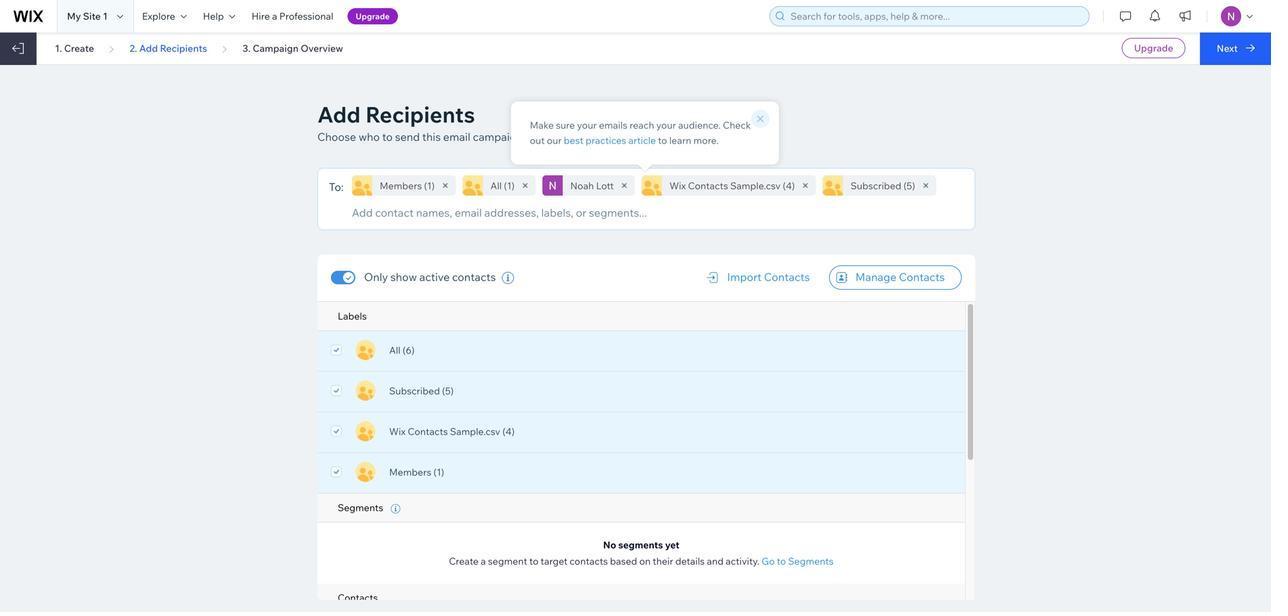 Task type: locate. For each thing, give the bounding box(es) containing it.
1 horizontal spatial upgrade
[[1135, 42, 1174, 54]]

0 vertical spatial subscribed
[[851, 180, 902, 191]]

audience.
[[679, 119, 721, 131]]

segments inside no segments yet create a segment to target contacts based on their details and activity. go to segments
[[789, 555, 834, 567]]

add right 2.
[[139, 42, 158, 54]]

0 vertical spatial segments
[[338, 502, 386, 514]]

import
[[728, 270, 762, 284]]

1 vertical spatial all
[[389, 344, 401, 356]]

our
[[547, 134, 562, 146]]

0 vertical spatial add
[[139, 42, 158, 54]]

0 vertical spatial sample.csv
[[731, 180, 781, 191]]

2 your from the left
[[657, 119, 677, 131]]

0 vertical spatial members (1)
[[380, 180, 435, 191]]

0 vertical spatial wix contacts sample.csv (4)
[[670, 180, 795, 191]]

create left the segment
[[449, 555, 479, 567]]

your
[[578, 119, 597, 131], [657, 119, 677, 131]]

0 vertical spatial subscribed (5)
[[851, 180, 916, 191]]

members (1)
[[380, 180, 435, 191], [389, 466, 447, 478]]

1 vertical spatial (4)
[[503, 426, 515, 437]]

a left the segment
[[481, 555, 486, 567]]

1 horizontal spatial wix
[[670, 180, 686, 191]]

1 vertical spatial create
[[449, 555, 479, 567]]

your up best at the left
[[578, 119, 597, 131]]

0 vertical spatial recipients
[[160, 42, 207, 54]]

recipients down explore
[[160, 42, 207, 54]]

0 horizontal spatial a
[[272, 10, 277, 22]]

add inside 'link'
[[139, 42, 158, 54]]

sample.csv
[[731, 180, 781, 191], [450, 426, 501, 437]]

article
[[629, 134, 656, 146]]

0 horizontal spatial subscribed
[[389, 385, 440, 397]]

0 vertical spatial wix
[[670, 180, 686, 191]]

wix contacts sample.csv (4)
[[670, 180, 795, 191], [389, 426, 517, 437]]

make
[[530, 119, 554, 131]]

reach
[[630, 119, 655, 131]]

0 horizontal spatial recipients
[[160, 42, 207, 54]]

1 vertical spatial contacts
[[570, 555, 608, 567]]

0 horizontal spatial your
[[578, 119, 597, 131]]

overview
[[301, 42, 343, 54]]

all (1)
[[491, 180, 515, 191]]

1 horizontal spatial create
[[449, 555, 479, 567]]

contacts inside import contacts link
[[765, 270, 810, 284]]

1 horizontal spatial upgrade button
[[1123, 38, 1186, 58]]

segments
[[338, 502, 386, 514], [789, 555, 834, 567]]

check
[[723, 119, 751, 131]]

Add contact names, email addresses, labels, or segments... text field
[[352, 203, 968, 223]]

1 vertical spatial members
[[389, 466, 432, 478]]

go
[[762, 555, 775, 567]]

contacts right active at the left top
[[452, 270, 496, 284]]

1 horizontal spatial add
[[318, 101, 361, 128]]

0 horizontal spatial (5)
[[442, 385, 454, 397]]

subscribed (5)
[[851, 180, 916, 191], [389, 385, 456, 397]]

create right 1.
[[64, 42, 94, 54]]

1 vertical spatial a
[[481, 555, 486, 567]]

your up learn
[[657, 119, 677, 131]]

learn
[[670, 134, 692, 146]]

add up choose
[[318, 101, 361, 128]]

1 horizontal spatial all
[[491, 180, 502, 191]]

1 vertical spatial (5)
[[442, 385, 454, 397]]

only
[[364, 270, 388, 284]]

Search for tools, apps, help & more... field
[[787, 7, 1086, 26]]

and
[[707, 555, 724, 567]]

0 horizontal spatial create
[[64, 42, 94, 54]]

1 vertical spatial subscribed
[[389, 385, 440, 397]]

3. campaign overview link
[[243, 42, 343, 55]]

1 horizontal spatial contacts
[[570, 555, 608, 567]]

1 vertical spatial add
[[318, 101, 361, 128]]

0 horizontal spatial subscribed (5)
[[389, 385, 456, 397]]

upgrade
[[356, 11, 390, 21], [1135, 42, 1174, 54]]

0 vertical spatial upgrade
[[356, 11, 390, 21]]

(4)
[[783, 180, 795, 191], [503, 426, 515, 437]]

1 vertical spatial members (1)
[[389, 466, 447, 478]]

0 vertical spatial contacts
[[452, 270, 496, 284]]

my site 1
[[67, 10, 108, 22]]

1. create
[[55, 42, 94, 54]]

0 vertical spatial (5)
[[904, 180, 916, 191]]

more.
[[694, 134, 719, 146]]

hire
[[252, 10, 270, 22]]

1 vertical spatial upgrade
[[1135, 42, 1174, 54]]

import contacts
[[728, 270, 810, 284]]

target
[[541, 555, 568, 567]]

3.
[[243, 42, 251, 54]]

their
[[653, 555, 674, 567]]

contacts
[[452, 270, 496, 284], [570, 555, 608, 567]]

0 vertical spatial create
[[64, 42, 94, 54]]

a
[[272, 10, 277, 22], [481, 555, 486, 567]]

recipients inside add recipients choose who to send this email campaign to.
[[366, 101, 475, 128]]

hire a professional
[[252, 10, 334, 22]]

contacts down no
[[570, 555, 608, 567]]

0 horizontal spatial wix
[[389, 426, 406, 437]]

1 vertical spatial upgrade button
[[1123, 38, 1186, 58]]

sure
[[556, 119, 575, 131]]

upgrade button
[[348, 8, 398, 24], [1123, 38, 1186, 58]]

recipients inside 'link'
[[160, 42, 207, 54]]

members
[[380, 180, 422, 191], [389, 466, 432, 478]]

all left (6)
[[389, 344, 401, 356]]

2. add recipients
[[130, 42, 207, 54]]

1 horizontal spatial your
[[657, 119, 677, 131]]

all for (1)
[[491, 180, 502, 191]]

hire a professional link
[[244, 0, 342, 33]]

1 vertical spatial recipients
[[366, 101, 475, 128]]

1 horizontal spatial segments
[[789, 555, 834, 567]]

1 horizontal spatial subscribed (5)
[[851, 180, 916, 191]]

to
[[383, 130, 393, 144], [659, 134, 668, 146], [530, 555, 539, 567], [777, 555, 786, 567]]

0 horizontal spatial add
[[139, 42, 158, 54]]

all
[[491, 180, 502, 191], [389, 344, 401, 356]]

emails
[[599, 119, 628, 131]]

to left the target at left bottom
[[530, 555, 539, 567]]

0 vertical spatial all
[[491, 180, 502, 191]]

1
[[103, 10, 108, 22]]

0 horizontal spatial all
[[389, 344, 401, 356]]

1 horizontal spatial wix contacts sample.csv (4)
[[670, 180, 795, 191]]

to right who
[[383, 130, 393, 144]]

1 vertical spatial segments
[[789, 555, 834, 567]]

to inside add recipients choose who to send this email campaign to.
[[383, 130, 393, 144]]

all down campaign
[[491, 180, 502, 191]]

send
[[395, 130, 420, 144]]

create
[[64, 42, 94, 54], [449, 555, 479, 567]]

1 horizontal spatial a
[[481, 555, 486, 567]]

wix
[[670, 180, 686, 191], [389, 426, 406, 437]]

help button
[[195, 0, 244, 33]]

0 horizontal spatial (4)
[[503, 426, 515, 437]]

my
[[67, 10, 81, 22]]

details
[[676, 555, 705, 567]]

contacts inside manage contacts 'link'
[[900, 270, 945, 284]]

0 horizontal spatial upgrade
[[356, 11, 390, 21]]

next
[[1218, 42, 1239, 54]]

0 horizontal spatial upgrade button
[[348, 8, 398, 24]]

recipients
[[160, 42, 207, 54], [366, 101, 475, 128]]

recipients up this
[[366, 101, 475, 128]]

subscribed
[[851, 180, 902, 191], [389, 385, 440, 397]]

1 horizontal spatial recipients
[[366, 101, 475, 128]]

a right hire
[[272, 10, 277, 22]]

1 horizontal spatial (4)
[[783, 180, 795, 191]]

0 horizontal spatial sample.csv
[[450, 426, 501, 437]]

contacts
[[688, 180, 729, 191], [765, 270, 810, 284], [900, 270, 945, 284], [408, 426, 448, 437], [338, 592, 378, 604]]

(5)
[[904, 180, 916, 191], [442, 385, 454, 397]]

manage
[[856, 270, 897, 284]]

best
[[564, 134, 584, 146]]

labels
[[338, 310, 367, 322]]

(6)
[[403, 344, 415, 356]]

(1)
[[424, 180, 435, 191], [504, 180, 515, 191], [434, 466, 445, 478]]

add
[[139, 42, 158, 54], [318, 101, 361, 128]]

0 horizontal spatial wix contacts sample.csv (4)
[[389, 426, 517, 437]]

1 vertical spatial wix
[[389, 426, 406, 437]]

3. campaign overview
[[243, 42, 343, 54]]

noah lott
[[571, 180, 614, 191]]

to left learn
[[659, 134, 668, 146]]

0 vertical spatial upgrade button
[[348, 8, 398, 24]]



Task type: vqa. For each thing, say whether or not it's contained in the screenshot.
Text
no



Task type: describe. For each thing, give the bounding box(es) containing it.
no
[[604, 539, 617, 551]]

on
[[640, 555, 651, 567]]

this
[[423, 130, 441, 144]]

0 horizontal spatial segments
[[338, 502, 386, 514]]

0 vertical spatial members
[[380, 180, 422, 191]]

active
[[420, 270, 450, 284]]

to:
[[329, 180, 344, 194]]

choose
[[318, 130, 356, 144]]

site
[[83, 10, 101, 22]]

create inside no segments yet create a segment to target contacts based on their details and activity. go to segments
[[449, 555, 479, 567]]

contacts inside no segments yet create a segment to target contacts based on their details and activity. go to segments
[[570, 555, 608, 567]]

1 horizontal spatial sample.csv
[[731, 180, 781, 191]]

show
[[391, 270, 417, 284]]

practices
[[586, 134, 627, 146]]

all for (6)
[[389, 344, 401, 356]]

1. create link
[[55, 42, 94, 55]]

best practices article to learn more.
[[564, 134, 719, 146]]

all (6)
[[389, 344, 417, 356]]

manage contacts
[[856, 270, 945, 284]]

a inside no segments yet create a segment to target contacts based on their details and activity. go to segments
[[481, 555, 486, 567]]

who
[[359, 130, 380, 144]]

help
[[203, 10, 224, 22]]

1 vertical spatial subscribed (5)
[[389, 385, 456, 397]]

no segments yet create a segment to target contacts based on their details and activity. go to segments
[[449, 539, 834, 567]]

campaign
[[253, 42, 299, 54]]

lott
[[596, 180, 614, 191]]

activity.
[[726, 555, 760, 567]]

1 vertical spatial wix contacts sample.csv (4)
[[389, 426, 517, 437]]

manage contacts link
[[829, 265, 962, 290]]

to.
[[526, 130, 538, 144]]

2.
[[130, 42, 137, 54]]

only show active contacts
[[364, 270, 496, 284]]

segment
[[488, 555, 528, 567]]

upgrade for upgrade button to the left
[[356, 11, 390, 21]]

0 vertical spatial a
[[272, 10, 277, 22]]

segments
[[619, 539, 663, 551]]

yet
[[666, 539, 680, 551]]

based
[[610, 555, 638, 567]]

1 vertical spatial sample.csv
[[450, 426, 501, 437]]

to right go
[[777, 555, 786, 567]]

make sure your emails reach your audience. check out our
[[530, 119, 751, 146]]

1 your from the left
[[578, 119, 597, 131]]

0 vertical spatial (4)
[[783, 180, 795, 191]]

email
[[443, 130, 471, 144]]

out
[[530, 134, 545, 146]]

professional
[[280, 10, 334, 22]]

1 horizontal spatial (5)
[[904, 180, 916, 191]]

upgrade for upgrade button to the bottom
[[1135, 42, 1174, 54]]

1 horizontal spatial subscribed
[[851, 180, 902, 191]]

1.
[[55, 42, 62, 54]]

noah
[[571, 180, 594, 191]]

import contacts link
[[700, 265, 827, 290]]

0 horizontal spatial contacts
[[452, 270, 496, 284]]

campaign
[[473, 130, 523, 144]]

add recipients choose who to send this email campaign to.
[[318, 101, 538, 144]]

next button
[[1201, 33, 1272, 65]]

2. add recipients link
[[130, 42, 207, 55]]

add inside add recipients choose who to send this email campaign to.
[[318, 101, 361, 128]]

best practices article link
[[564, 134, 656, 146]]

explore
[[142, 10, 175, 22]]



